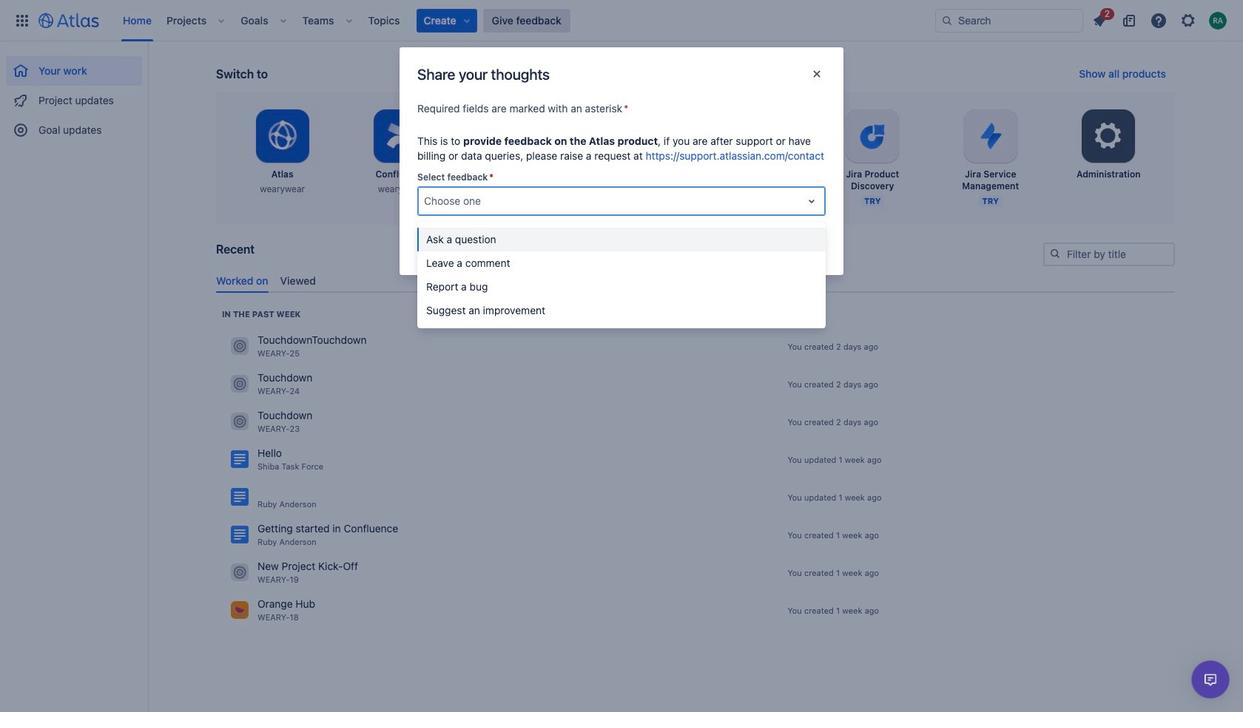 Task type: describe. For each thing, give the bounding box(es) containing it.
top element
[[9, 0, 935, 41]]

search image
[[1049, 248, 1061, 260]]

Filter by title field
[[1045, 244, 1174, 265]]

2 townsquare image from the top
[[231, 413, 249, 431]]

settings image
[[1091, 118, 1127, 154]]

search image
[[941, 14, 953, 26]]

1 confluence image from the top
[[231, 451, 249, 469]]

close modal image
[[808, 65, 826, 83]]



Task type: vqa. For each thing, say whether or not it's contained in the screenshot.
Switch to... icon
no



Task type: locate. For each thing, give the bounding box(es) containing it.
2 confluence image from the top
[[231, 489, 249, 506]]

2 vertical spatial townsquare image
[[231, 602, 249, 620]]

banner
[[0, 0, 1243, 41]]

confluence image
[[231, 451, 249, 469], [231, 489, 249, 506], [231, 526, 249, 544]]

0 vertical spatial confluence image
[[231, 451, 249, 469]]

None search field
[[935, 9, 1083, 32]]

1 townsquare image from the top
[[231, 375, 249, 393]]

help image
[[1150, 11, 1168, 29]]

tab list
[[210, 268, 1181, 293]]

0 vertical spatial townsquare image
[[231, 375, 249, 393]]

0 vertical spatial townsquare image
[[231, 338, 249, 355]]

Search field
[[935, 9, 1083, 32]]

open image
[[803, 192, 821, 210]]

1 vertical spatial confluence image
[[231, 489, 249, 506]]

townsquare image
[[231, 375, 249, 393], [231, 413, 249, 431], [231, 602, 249, 620]]

townsquare image
[[231, 338, 249, 355], [231, 564, 249, 582]]

1 vertical spatial townsquare image
[[231, 413, 249, 431]]

1 vertical spatial townsquare image
[[231, 564, 249, 582]]

heading
[[222, 308, 301, 320]]

None text field
[[424, 194, 427, 209]]

3 confluence image from the top
[[231, 526, 249, 544]]

2 townsquare image from the top
[[231, 564, 249, 582]]

2 vertical spatial confluence image
[[231, 526, 249, 544]]

group
[[6, 41, 142, 149]]

1 townsquare image from the top
[[231, 338, 249, 355]]

3 townsquare image from the top
[[231, 602, 249, 620]]



